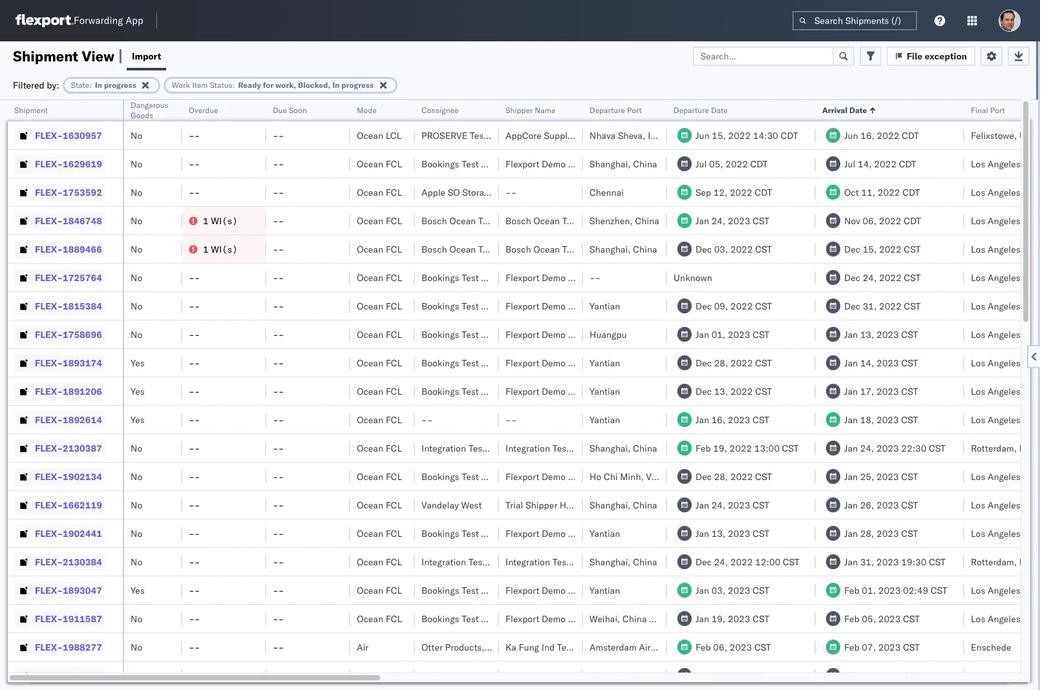 Task type: vqa. For each thing, say whether or not it's contained in the screenshot.
FLEX-2130384 FCL
yes



Task type: locate. For each thing, give the bounding box(es) containing it.
flexport demo shipper co.
[[506, 158, 615, 170], [506, 272, 615, 284], [506, 300, 615, 312], [506, 329, 615, 340], [506, 357, 615, 369], [506, 386, 615, 397], [506, 528, 615, 540], [506, 585, 615, 596], [506, 613, 615, 625], [506, 670, 615, 682]]

1 vertical spatial 1 wi(s)
[[203, 243, 238, 255]]

bookings test consignee
[[422, 158, 525, 170], [422, 272, 525, 284], [422, 300, 525, 312], [422, 329, 525, 340], [422, 357, 525, 369], [422, 386, 525, 397], [422, 471, 525, 483], [422, 528, 525, 540], [422, 585, 525, 596], [422, 613, 525, 625], [422, 670, 525, 682]]

flexport demo shipper co. for jul 05, 2022 cdt
[[506, 158, 615, 170]]

rotterdam,
[[971, 443, 1017, 454], [971, 556, 1017, 568]]

0 vertical spatial 31,
[[863, 300, 877, 312]]

0 vertical spatial rotterdam,
[[971, 443, 1017, 454]]

24, for nov 06, 2022 cdt
[[712, 215, 726, 227]]

3 yantian from the top
[[590, 386, 620, 397]]

bookings for flex-1911408
[[422, 670, 459, 682]]

los for jan 28, 2023 cst
[[971, 528, 986, 540]]

0 horizontal spatial ltd
[[575, 130, 588, 141]]

nethe for jan 31, 2023 19:30 cst
[[1020, 556, 1040, 568]]

0 horizontal spatial jan 13, 2023 cst
[[696, 528, 770, 540]]

dec up "jan 03, 2023 cst"
[[696, 556, 712, 568]]

flex- for 1758696
[[35, 329, 63, 340]]

9 bookings from the top
[[422, 585, 459, 596]]

cdt up oct 11, 2022 cdt
[[899, 158, 917, 170]]

dec 28, 2022 cst
[[696, 357, 772, 369], [696, 471, 772, 483]]

0 vertical spatial shipment
[[13, 47, 78, 65]]

bookings for flex-1893174
[[422, 357, 459, 369]]

: left ready
[[232, 80, 235, 90]]

los for oct 11, 2022 cdt
[[971, 187, 986, 198]]

dec 28, 2022 cst up dec 13, 2022 cst
[[696, 357, 772, 369]]

chennai
[[590, 187, 624, 198]]

fcl for flex-1893047
[[386, 585, 402, 596]]

7 flexport from the top
[[506, 471, 539, 483]]

7 bookings from the top
[[422, 471, 459, 483]]

jan 14, 2023 cst
[[844, 357, 918, 369]]

cdt down the jul 05, 2022 cdt
[[755, 187, 772, 198]]

01, up feb 05, 2023 cst
[[862, 585, 876, 596]]

0 vertical spatial wi(s)
[[211, 215, 238, 227]]

overdue
[[189, 105, 218, 115]]

19, down 'jan 16, 2023 cst'
[[713, 443, 727, 454]]

19, for feb
[[713, 443, 727, 454]]

7 fcl from the top
[[386, 329, 402, 340]]

ca for feb 16, 2023 cst
[[1026, 670, 1038, 682]]

dec 09, 2022 cst
[[696, 300, 772, 312]]

flex- down flex-1630957 button on the top left
[[35, 158, 63, 170]]

flexport for feb 05, 2023 cst
[[506, 613, 539, 625]]

0 horizontal spatial jun
[[696, 130, 710, 141]]

1 vertical spatial 16,
[[712, 414, 726, 426]]

flexport demo shipper co. for dec 28, 2022 cst
[[506, 357, 615, 369]]

dec down 'dec 15, 2022 cst'
[[844, 272, 861, 284]]

bookings test consignee for flex-1629619
[[422, 158, 525, 170]]

shanghai, china up weihai,
[[590, 556, 657, 568]]

2023 down dec 31, 2022 cst
[[877, 329, 899, 340]]

2022 up 'sep 12, 2022 cdt'
[[726, 158, 748, 170]]

15 no from the top
[[131, 642, 142, 653]]

forwarding app link
[[16, 14, 143, 27]]

shanghai, up weihai,
[[590, 556, 631, 568]]

1 flexport from the top
[[506, 158, 539, 170]]

1 co. from the top
[[602, 158, 615, 170]]

1 horizontal spatial :
[[232, 80, 235, 90]]

3 demo from the top
[[542, 300, 566, 312]]

1 horizontal spatial 15,
[[863, 243, 877, 255]]

china for feb 05, 2023 cst
[[623, 613, 647, 625]]

yes right 1893174
[[131, 357, 145, 369]]

28, for ho chi minh, vietnam
[[714, 471, 728, 483]]

jul 14, 2022 cdt
[[844, 158, 917, 170]]

yes right 1892614
[[131, 414, 145, 426]]

co. for dec 13, 2022 cst
[[602, 386, 615, 397]]

1 vertical spatial rotterdam,
[[971, 556, 1017, 568]]

6 angeles, from the top
[[988, 300, 1024, 312]]

7 resize handle column header from the left
[[568, 100, 583, 691]]

4 co. from the top
[[602, 329, 615, 340]]

china up ho chi minh, vietnam
[[633, 443, 657, 454]]

0 vertical spatial jan 24, 2023 cst
[[696, 215, 770, 227]]

14 fcl from the top
[[386, 528, 402, 540]]

flex- inside 'button'
[[35, 443, 63, 454]]

flex-1758696
[[35, 329, 102, 340]]

departure for departure port
[[590, 105, 625, 115]]

shipment down filtered
[[14, 105, 48, 115]]

0 vertical spatial 28,
[[714, 357, 728, 369]]

shenzhen,
[[590, 215, 633, 227]]

flex- down "flex-1725764" button
[[35, 300, 63, 312]]

jun down arrival date
[[844, 130, 858, 141]]

nov 06, 2022 cdt
[[844, 215, 921, 227]]

2 jul from the left
[[844, 158, 856, 170]]

jan 01, 2023 cst
[[696, 329, 770, 340]]

1 horizontal spatial progress
[[342, 80, 374, 90]]

yes right 1891206 at the bottom left of page
[[131, 386, 145, 397]]

shipper for jan 13, 2023 cst
[[568, 329, 600, 340]]

19, down "jan 03, 2023 cst"
[[712, 613, 726, 625]]

forwarding
[[74, 15, 123, 27]]

unite
[[1020, 130, 1040, 141]]

0 horizontal spatial departure
[[590, 105, 625, 115]]

jul up sep
[[696, 158, 707, 170]]

28, down the feb 19, 2022 13:00 cst
[[714, 471, 728, 483]]

1 vertical spatial shipment
[[14, 105, 48, 115]]

due soon
[[273, 105, 307, 115]]

jan 13, 2023 cst up dec 24, 2022 12:00 cst
[[696, 528, 770, 540]]

2 rotterdam, nethe from the top
[[971, 556, 1040, 568]]

1 vertical spatial 14,
[[860, 357, 874, 369]]

angeles, for jan 13, 2023 cst
[[988, 329, 1024, 340]]

flexport for jul 14, 2022 cdt
[[506, 158, 539, 170]]

china down weihai, china (mainland)
[[633, 670, 657, 682]]

fcl for flex-1725764
[[386, 272, 402, 284]]

0 horizontal spatial progress
[[104, 80, 136, 90]]

6 fcl from the top
[[386, 300, 402, 312]]

yantian for dec 13, 2022 cst
[[590, 386, 620, 397]]

port inside departure port button
[[627, 105, 642, 115]]

6 ocean fcl from the top
[[357, 300, 402, 312]]

11 no from the top
[[131, 499, 142, 511]]

-
[[189, 130, 194, 141], [194, 130, 200, 141], [273, 130, 278, 141], [278, 130, 284, 141], [189, 158, 194, 170], [194, 158, 200, 170], [273, 158, 278, 170], [278, 158, 284, 170], [189, 187, 194, 198], [194, 187, 200, 198], [273, 187, 278, 198], [278, 187, 284, 198], [506, 187, 511, 198], [511, 187, 517, 198], [273, 215, 278, 227], [278, 215, 284, 227], [273, 243, 278, 255], [278, 243, 284, 255], [189, 272, 194, 284], [194, 272, 200, 284], [273, 272, 278, 284], [278, 272, 284, 284], [590, 272, 595, 284], [595, 272, 601, 284], [189, 300, 194, 312], [194, 300, 200, 312], [273, 300, 278, 312], [278, 300, 284, 312], [189, 329, 194, 340], [194, 329, 200, 340], [273, 329, 278, 340], [278, 329, 284, 340], [189, 357, 194, 369], [194, 357, 200, 369], [273, 357, 278, 369], [278, 357, 284, 369], [189, 386, 194, 397], [194, 386, 200, 397], [273, 386, 278, 397], [278, 386, 284, 397], [189, 414, 194, 426], [194, 414, 200, 426], [273, 414, 278, 426], [278, 414, 284, 426], [422, 414, 427, 426], [427, 414, 433, 426], [506, 414, 511, 426], [511, 414, 517, 426], [189, 443, 194, 454], [194, 443, 200, 454], [273, 443, 278, 454], [278, 443, 284, 454], [189, 471, 194, 483], [194, 471, 200, 483], [273, 471, 278, 483], [278, 471, 284, 483], [189, 499, 194, 511], [194, 499, 200, 511], [273, 499, 278, 511], [278, 499, 284, 511], [189, 528, 194, 540], [194, 528, 200, 540], [273, 528, 278, 540], [278, 528, 284, 540], [189, 556, 194, 568], [194, 556, 200, 568], [273, 556, 278, 568], [278, 556, 284, 568], [189, 585, 194, 596], [194, 585, 200, 596], [273, 585, 278, 596], [278, 585, 284, 596], [189, 613, 194, 625], [194, 613, 200, 625], [273, 613, 278, 625], [278, 613, 284, 625], [189, 642, 194, 653], [194, 642, 200, 653], [273, 642, 278, 653], [278, 642, 284, 653], [189, 670, 194, 682], [194, 670, 200, 682], [273, 670, 278, 682], [278, 670, 284, 682]]

1988277
[[63, 642, 102, 653]]

shanghai, for feb 19, 2022 13:00 cst
[[590, 443, 631, 454]]

ltd
[[575, 130, 588, 141], [633, 642, 646, 653]]

file
[[907, 50, 923, 62]]

0 vertical spatial nethe
[[1020, 443, 1040, 454]]

trial
[[506, 499, 523, 511]]

1 horizontal spatial jun
[[844, 130, 858, 141]]

shanghai, down chi
[[590, 499, 631, 511]]

test for jun 16, 2022 cdt
[[470, 130, 487, 141]]

5 fcl from the top
[[386, 272, 402, 284]]

feb 07, 2023 cst
[[844, 642, 920, 653]]

10 no from the top
[[131, 471, 142, 483]]

13 ca from the top
[[1026, 528, 1038, 540]]

shanghai, up chi
[[590, 443, 631, 454]]

departure up jun 15, 2022 14:30 cdt
[[674, 105, 709, 115]]

jan 24, 2023 cst up dec 03, 2022 cst
[[696, 215, 770, 227]]

1 horizontal spatial date
[[850, 105, 867, 115]]

flexport for jan 13, 2023 cst
[[506, 329, 539, 340]]

dec 28, 2022 cst for yantian
[[696, 357, 772, 369]]

0 vertical spatial 14,
[[858, 158, 872, 170]]

import
[[132, 50, 161, 62]]

2 jan 24, 2023 cst from the top
[[696, 499, 770, 511]]

ltd right the co
[[633, 642, 646, 653]]

jan 24, 2023 22:30 cst
[[844, 443, 946, 454]]

nethe for jan 24, 2023 22:30 cst
[[1020, 443, 1040, 454]]

8 angeles, from the top
[[988, 357, 1024, 369]]

1 ca from the top
[[1026, 158, 1038, 170]]

13, up 'jan 16, 2023 cst'
[[714, 386, 728, 397]]

2 no from the top
[[131, 158, 142, 170]]

10 angeles, from the top
[[988, 414, 1024, 426]]

app
[[126, 15, 143, 27]]

2023 up jan 19, 2023 cst
[[728, 585, 751, 596]]

16, for jan
[[712, 414, 726, 426]]

1 bookings from the top
[[422, 158, 459, 170]]

2 rotterdam, from the top
[[971, 556, 1017, 568]]

1 jan 24, 2023 cst from the top
[[696, 215, 770, 227]]

los angeles, ca
[[971, 158, 1038, 170], [971, 187, 1038, 198], [971, 215, 1038, 227], [971, 243, 1038, 255], [971, 272, 1038, 284], [971, 300, 1038, 312], [971, 329, 1038, 340], [971, 357, 1038, 369], [971, 386, 1038, 397], [971, 414, 1038, 426], [971, 471, 1038, 483], [971, 499, 1038, 511], [971, 528, 1038, 540], [971, 585, 1038, 596], [971, 613, 1038, 625], [971, 670, 1038, 682]]

0 horizontal spatial port
[[627, 105, 642, 115]]

3 flexport from the top
[[506, 300, 539, 312]]

ocean for flex-1758696
[[357, 329, 383, 340]]

bookings test consignee for flex-1902441
[[422, 528, 525, 540]]

cdt down arrival date button
[[902, 130, 919, 141]]

1 vertical spatial 1
[[203, 243, 209, 255]]

ho chi minh, vietnam
[[590, 471, 680, 483]]

15, down the departure date button
[[712, 130, 726, 141]]

05, up 07,
[[862, 613, 876, 625]]

5 demo from the top
[[542, 357, 566, 369]]

16, down 07,
[[862, 670, 876, 682]]

progress up dangerous
[[104, 80, 136, 90]]

date up jun 15, 2022 14:30 cdt
[[711, 105, 728, 115]]

angeles, for feb 05, 2023 cst
[[988, 613, 1024, 625]]

flex- down flex-2130387 'button'
[[35, 471, 63, 483]]

los angeles, ca for dec 24, 2022 cst
[[971, 272, 1038, 284]]

flex- up flex-1889466 button
[[35, 215, 63, 227]]

11 flex- from the top
[[35, 414, 63, 426]]

1 vertical spatial 05,
[[862, 613, 876, 625]]

13:00
[[755, 443, 780, 454]]

port inside final port button
[[991, 105, 1005, 115]]

0 vertical spatial 15,
[[712, 130, 726, 141]]

2 vertical spatial 16,
[[862, 670, 876, 682]]

ocean fcl for flex-1911587
[[357, 613, 402, 625]]

2 ca from the top
[[1026, 187, 1038, 198]]

consignee button
[[415, 103, 486, 116]]

7 flexport demo shipper co. from the top
[[506, 528, 615, 540]]

0 vertical spatial 1 wi(s)
[[203, 215, 238, 227]]

11 bookings test consignee from the top
[[422, 670, 525, 682]]

jun 15, 2022 14:30 cdt
[[696, 130, 798, 141]]

6 no from the top
[[131, 272, 142, 284]]

flex-1629619
[[35, 158, 102, 170]]

10 flex- from the top
[[35, 386, 63, 397]]

2022 up oct 11, 2022 cdt
[[874, 158, 897, 170]]

flex-1891206 button
[[14, 382, 105, 401]]

flex-1889466
[[35, 243, 102, 255]]

14 ocean fcl from the top
[[357, 528, 402, 540]]

shipper for jan 14, 2023 cst
[[568, 357, 600, 369]]

0 vertical spatial 03,
[[714, 243, 728, 255]]

1 vertical spatial 06,
[[713, 642, 727, 653]]

cdt up 'dec 15, 2022 cst'
[[904, 215, 921, 227]]

9 bookings test consignee from the top
[[422, 585, 525, 596]]

2023 down the feb 19, 2022 13:00 cst
[[728, 499, 751, 511]]

1 vertical spatial 15,
[[863, 243, 877, 255]]

2 flexport from the top
[[506, 272, 539, 284]]

yes
[[131, 357, 145, 369], [131, 386, 145, 397], [131, 414, 145, 426], [131, 585, 145, 596]]

31, for 2023
[[860, 556, 874, 568]]

1 horizontal spatial 05,
[[862, 613, 876, 625]]

12 ocean fcl from the top
[[357, 471, 402, 483]]

flex-1902441 button
[[14, 525, 105, 543]]

6 flexport from the top
[[506, 386, 539, 397]]

no for flex-1889466
[[131, 243, 142, 255]]

flexport for jan 14, 2023 cst
[[506, 357, 539, 369]]

jan 13, 2023 cst up jan 14, 2023 cst
[[844, 329, 918, 340]]

1 vertical spatial 13,
[[714, 386, 728, 397]]

4 flex- from the top
[[35, 215, 63, 227]]

state : in progress
[[71, 80, 136, 90]]

jan 24, 2023 cst for shanghai, china
[[696, 499, 770, 511]]

0 vertical spatial 16,
[[861, 130, 875, 141]]

departure up nhava
[[590, 105, 625, 115]]

departure
[[590, 105, 625, 115], [674, 105, 709, 115]]

rotterdam, nethe for jan 24, 2023 22:30 cst
[[971, 443, 1040, 454]]

shanghai, china
[[590, 158, 657, 170], [590, 243, 657, 255], [590, 443, 657, 454], [590, 499, 657, 511], [590, 556, 657, 568], [590, 670, 657, 682]]

2130387
[[63, 443, 102, 454]]

15, up dec 24, 2022 cst
[[863, 243, 877, 255]]

ocean for flex-2130387
[[357, 443, 383, 454]]

goods
[[131, 111, 153, 120]]

dec up unknown
[[696, 243, 712, 255]]

enschede
[[971, 642, 1012, 653]]

jul
[[696, 158, 707, 170], [844, 158, 856, 170]]

16 no from the top
[[131, 670, 142, 682]]

2 shanghai, china from the top
[[590, 243, 657, 255]]

demo for dec 31, 2022 cst
[[542, 300, 566, 312]]

18,
[[860, 414, 874, 426]]

ocean
[[357, 130, 383, 141], [357, 158, 383, 170], [357, 187, 383, 198], [357, 215, 383, 227], [450, 215, 476, 227], [534, 215, 560, 227], [357, 243, 383, 255], [450, 243, 476, 255], [534, 243, 560, 255], [357, 272, 383, 284], [357, 300, 383, 312], [357, 329, 383, 340], [357, 357, 383, 369], [357, 386, 383, 397], [357, 414, 383, 426], [357, 443, 383, 454], [357, 471, 383, 483], [357, 499, 383, 511], [357, 528, 383, 540], [357, 556, 383, 568], [357, 585, 383, 596], [357, 613, 383, 625], [357, 670, 383, 682]]

7 ca from the top
[[1026, 329, 1038, 340]]

shipment up by: on the left top of page
[[13, 47, 78, 65]]

nov
[[844, 215, 860, 227]]

1 vertical spatial 31,
[[860, 556, 874, 568]]

flex- for 2130384
[[35, 556, 63, 568]]

progress up mode
[[342, 80, 374, 90]]

bookings test consignee for flex-1893174
[[422, 357, 525, 369]]

demo for feb 05, 2023 cst
[[542, 613, 566, 625]]

1 horizontal spatial in
[[332, 80, 340, 90]]

1 vertical spatial 01,
[[862, 585, 876, 596]]

co.
[[602, 158, 615, 170], [602, 272, 615, 284], [602, 300, 615, 312], [602, 329, 615, 340], [602, 357, 615, 369], [602, 386, 615, 397], [602, 528, 615, 540], [602, 585, 615, 596], [602, 613, 615, 625], [602, 670, 615, 682]]

03, for 2023
[[712, 585, 726, 596]]

01, down 09,
[[712, 329, 726, 340]]

2 vertical spatial 28,
[[860, 528, 874, 540]]

15,
[[712, 130, 726, 141], [863, 243, 877, 255]]

flex- down flex-1758696 button
[[35, 357, 63, 369]]

consignee inside button
[[422, 105, 459, 115]]

china for jan 31, 2023 19:30 cst
[[633, 556, 657, 568]]

3 bookings test consignee from the top
[[422, 300, 525, 312]]

proserve test account
[[422, 130, 523, 141]]

2023 down dec 09, 2022 cst
[[728, 329, 751, 340]]

jul up oct
[[844, 158, 856, 170]]

jun for jun 16, 2022 cdt
[[844, 130, 858, 141]]

no for flex-1902134
[[131, 471, 142, 483]]

3 co. from the top
[[602, 300, 615, 312]]

angeles, for dec 31, 2022 cst
[[988, 300, 1024, 312]]

3 yes from the top
[[131, 414, 145, 426]]

1 horizontal spatial jan 13, 2023 cst
[[844, 329, 918, 340]]

los
[[971, 158, 986, 170], [971, 187, 986, 198], [971, 215, 986, 227], [971, 243, 986, 255], [971, 272, 986, 284], [971, 300, 986, 312], [971, 329, 986, 340], [971, 357, 986, 369], [971, 386, 986, 397], [971, 414, 986, 426], [971, 471, 986, 483], [971, 499, 986, 511], [971, 528, 986, 540], [971, 585, 986, 596], [971, 613, 986, 625], [971, 670, 986, 682]]

shipment inside button
[[14, 105, 48, 115]]

1 vertical spatial jan 24, 2023 cst
[[696, 499, 770, 511]]

cst
[[753, 215, 770, 227], [755, 243, 772, 255], [904, 243, 921, 255], [904, 272, 921, 284], [755, 300, 772, 312], [904, 300, 921, 312], [753, 329, 770, 340], [902, 329, 918, 340], [755, 357, 772, 369], [902, 357, 918, 369], [755, 386, 772, 397], [902, 386, 918, 397], [753, 414, 770, 426], [902, 414, 918, 426], [782, 443, 799, 454], [929, 443, 946, 454], [755, 471, 772, 483], [902, 471, 918, 483], [753, 499, 770, 511], [902, 499, 918, 511], [753, 528, 770, 540], [902, 528, 918, 540], [783, 556, 800, 568], [929, 556, 946, 568], [753, 585, 770, 596], [931, 585, 948, 596], [753, 613, 770, 625], [903, 613, 920, 625], [755, 642, 771, 653], [903, 642, 920, 653], [753, 670, 770, 682], [903, 670, 920, 682]]

jun down departure date
[[696, 130, 710, 141]]

hui
[[579, 642, 593, 653]]

12 flex- from the top
[[35, 443, 63, 454]]

12 angeles, from the top
[[988, 499, 1024, 511]]

2022
[[728, 130, 751, 141], [877, 130, 900, 141], [726, 158, 748, 170], [874, 158, 897, 170], [730, 187, 753, 198], [878, 187, 900, 198], [879, 215, 902, 227], [731, 243, 753, 255], [879, 243, 902, 255], [879, 272, 902, 284], [731, 300, 753, 312], [879, 300, 902, 312], [731, 357, 753, 369], [731, 386, 753, 397], [730, 443, 752, 454], [731, 471, 753, 483], [731, 556, 753, 568]]

0 vertical spatial dec 28, 2022 cst
[[696, 357, 772, 369]]

9 demo from the top
[[542, 585, 566, 596]]

2023 down 'sep 12, 2022 cdt'
[[728, 215, 751, 227]]

resize handle column header
[[107, 100, 123, 691], [167, 100, 182, 691], [251, 100, 266, 691], [335, 100, 350, 691], [400, 100, 415, 691], [484, 100, 499, 691], [568, 100, 583, 691], [652, 100, 667, 691], [800, 100, 816, 691], [949, 100, 965, 691]]

no for flex-1902441
[[131, 528, 142, 540]]

2 vertical spatial 13,
[[712, 528, 726, 540]]

china down india
[[633, 158, 657, 170]]

flex-1902134 button
[[14, 468, 105, 486]]

test for jul 14, 2022 cdt
[[462, 158, 479, 170]]

14 flex- from the top
[[35, 499, 63, 511]]

0 horizontal spatial 15,
[[712, 130, 726, 141]]

4 los from the top
[[971, 243, 986, 255]]

shipper name
[[506, 105, 556, 115]]

Search Shipments (/) text field
[[793, 11, 918, 30]]

felixstowe, unite
[[971, 130, 1040, 141]]

14 no from the top
[[131, 613, 142, 625]]

1 horizontal spatial port
[[991, 105, 1005, 115]]

los angeles, ca for oct 11, 2022 cdt
[[971, 187, 1038, 198]]

5 los from the top
[[971, 272, 986, 284]]

1758696
[[63, 329, 102, 340]]

feb up feb 07, 2023 cst
[[844, 613, 860, 625]]

angeles, for jan 28, 2023 cst
[[988, 528, 1024, 540]]

yantian for jan 13, 2023 cst
[[590, 528, 620, 540]]

flex-1892614
[[35, 414, 102, 426]]

17 flex- from the top
[[35, 585, 63, 596]]

3 flexport demo shipper co. from the top
[[506, 300, 615, 312]]

resize handle column header for departure port
[[652, 100, 667, 691]]

5 shanghai, china from the top
[[590, 556, 657, 568]]

2 1 wi(s) from the top
[[203, 243, 238, 255]]

bookings test consignee for flex-1815384
[[422, 300, 525, 312]]

14, for jan
[[860, 357, 874, 369]]

feb down 'jan 16, 2023 cst'
[[696, 443, 711, 454]]

shanghai, china up (vietnam)
[[590, 443, 657, 454]]

supply
[[544, 130, 572, 141]]

file exception button
[[887, 46, 976, 66], [887, 46, 976, 66]]

11 fcl from the top
[[386, 443, 402, 454]]

2023 right 25,
[[877, 471, 899, 483]]

flexport for dec 31, 2022 cst
[[506, 300, 539, 312]]

jan 16, 2023 cst
[[696, 414, 770, 426]]

shipper inside 'button'
[[506, 105, 533, 115]]

11 bookings from the top
[[422, 670, 459, 682]]

1 vertical spatial 19,
[[712, 613, 726, 625]]

jan 24, 2023 cst
[[696, 215, 770, 227], [696, 499, 770, 511]]

1 horizontal spatial jul
[[844, 158, 856, 170]]

1 vertical spatial rotterdam, nethe
[[971, 556, 1040, 568]]

india
[[648, 130, 668, 141]]

1 vertical spatial nethe
[[1020, 556, 1040, 568]]

angeles, for jan 17, 2023 cst
[[988, 386, 1024, 397]]

1 vertical spatial dec 28, 2022 cst
[[696, 471, 772, 483]]

ready
[[238, 80, 261, 90]]

feb down feb 07, 2023 cst
[[844, 670, 860, 682]]

flex-2130387 button
[[14, 439, 105, 457]]

6 los angeles, ca from the top
[[971, 300, 1038, 312]]

5 resize handle column header from the left
[[400, 100, 415, 691]]

rotterdam, for jan 31, 2023 19:30 cst
[[971, 556, 1017, 568]]

16, down arrival date button
[[861, 130, 875, 141]]

2023 up the 'feb 06, 2023 cst'
[[728, 613, 751, 625]]

test for feb 01, 2023 02:49 cst
[[462, 585, 479, 596]]

1 horizontal spatial 01,
[[862, 585, 876, 596]]

16, down dec 13, 2022 cst
[[712, 414, 726, 426]]

5 co. from the top
[[602, 357, 615, 369]]

2022 left 13:00
[[730, 443, 752, 454]]

0 horizontal spatial 05,
[[709, 158, 723, 170]]

0 vertical spatial 05,
[[709, 158, 723, 170]]

1 vertical spatial wi(s)
[[211, 243, 238, 255]]

flex- inside "button"
[[35, 386, 63, 397]]

flexport for jan 28, 2023 cst
[[506, 528, 539, 540]]

1 departure from the left
[[590, 105, 625, 115]]

2 date from the left
[[850, 105, 867, 115]]

03, up jan 19, 2023 cst
[[712, 585, 726, 596]]

shanghai, up chennai
[[590, 158, 631, 170]]

los for jan 17, 2023 cst
[[971, 386, 986, 397]]

fcl for flex-1892614
[[386, 414, 402, 426]]

0 horizontal spatial date
[[711, 105, 728, 115]]

cdt for jul 14, 2022 cdt
[[899, 158, 917, 170]]

4 ca from the top
[[1026, 243, 1038, 255]]

0 horizontal spatial 01,
[[712, 329, 726, 340]]

4 angeles, from the top
[[988, 243, 1024, 255]]

departure date
[[674, 105, 728, 115]]

nethe
[[1020, 443, 1040, 454], [1020, 556, 1040, 568]]

16 ca from the top
[[1026, 670, 1038, 682]]

13, up dec 24, 2022 12:00 cst
[[712, 528, 726, 540]]

flex- up 'flex-1893047' button
[[35, 556, 63, 568]]

0 horizontal spatial in
[[95, 80, 102, 90]]

06,
[[863, 215, 877, 227], [713, 642, 727, 653], [712, 670, 726, 682]]

06, down jan 19, 2023 cst
[[713, 642, 727, 653]]

co. for jan 13, 2023 cst
[[602, 528, 615, 540]]

rotterdam, nethe
[[971, 443, 1040, 454], [971, 556, 1040, 568]]

flex-1753592 button
[[14, 183, 105, 201]]

2023
[[728, 215, 751, 227], [728, 329, 751, 340], [877, 329, 899, 340], [877, 357, 899, 369], [877, 386, 899, 397], [728, 414, 751, 426], [877, 414, 899, 426], [877, 443, 899, 454], [877, 471, 899, 483], [728, 499, 751, 511], [877, 499, 899, 511], [728, 528, 751, 540], [877, 528, 899, 540], [877, 556, 899, 568], [728, 585, 751, 596], [879, 585, 901, 596], [728, 613, 751, 625], [879, 613, 901, 625], [730, 642, 752, 653], [879, 642, 901, 653], [728, 670, 751, 682], [879, 670, 901, 682]]

1 dec 28, 2022 cst from the top
[[696, 357, 772, 369]]

ca for dec 31, 2022 cst
[[1026, 300, 1038, 312]]

4 demo from the top
[[542, 329, 566, 340]]

flex-1889466 button
[[14, 240, 105, 258]]

17 ocean fcl from the top
[[357, 613, 402, 625]]

2 yantian from the top
[[590, 357, 620, 369]]

0 vertical spatial 19,
[[713, 443, 727, 454]]

1 shanghai, china from the top
[[590, 158, 657, 170]]

0 horizontal spatial jul
[[696, 158, 707, 170]]

flex- down flex-1911587 button
[[35, 642, 63, 653]]

dec 24, 2022 12:00 cst
[[696, 556, 800, 568]]

no for flex-1758696
[[131, 329, 142, 340]]

fcl for flex-1902134
[[386, 471, 402, 483]]

in
[[95, 80, 102, 90], [332, 80, 340, 90]]

24, up "jan 03, 2023 cst"
[[714, 556, 728, 568]]

4 yantian from the top
[[590, 414, 620, 426]]

10 resize handle column header from the left
[[949, 100, 965, 691]]

bookings test consignee for flex-1758696
[[422, 329, 525, 340]]

22:30
[[902, 443, 927, 454]]

flex- for 2130387
[[35, 443, 63, 454]]

flex- down flex-1846748 button
[[35, 243, 63, 255]]

shanghai, china down shenzhen, china
[[590, 243, 657, 255]]

1 vertical spatial ltd
[[633, 642, 646, 653]]

flex- up flex-1892614 button
[[35, 386, 63, 397]]

25,
[[860, 471, 874, 483]]

no for flex-1630957
[[131, 130, 142, 141]]

0 vertical spatial 01,
[[712, 329, 726, 340]]

8 flexport from the top
[[506, 528, 539, 540]]

ltd left nhava
[[575, 130, 588, 141]]

0 vertical spatial 06,
[[863, 215, 877, 227]]

2 nethe from the top
[[1020, 556, 1040, 568]]

china right shenzhen,
[[635, 215, 659, 227]]

los angeles, ca for feb 05, 2023 cst
[[971, 613, 1038, 625]]

9 fcl from the top
[[386, 386, 402, 397]]

12 no from the top
[[131, 528, 142, 540]]

ocean fcl for flex-2130384
[[357, 556, 402, 568]]

flexport demo shipper co. for dec 13, 2022 cst
[[506, 386, 615, 397]]

fcl for flex-1846748
[[386, 215, 402, 227]]

jan 13, 2023 cst
[[844, 329, 918, 340], [696, 528, 770, 540]]

flex- down flex-1988277 button
[[35, 670, 63, 682]]

: down view
[[89, 80, 92, 90]]

2022 left 12:00
[[731, 556, 753, 568]]

shipper name button
[[499, 103, 570, 116]]

oct
[[844, 187, 859, 198]]

5 bookings test consignee from the top
[[422, 357, 525, 369]]

china for dec 15, 2022 cst
[[633, 243, 657, 255]]

port up sheva,
[[627, 105, 642, 115]]

0 vertical spatial jan 13, 2023 cst
[[844, 329, 918, 340]]

flex- down flex-1629619 'button'
[[35, 187, 63, 198]]

9 los angeles, ca from the top
[[971, 386, 1038, 397]]

0 horizontal spatial :
[[89, 80, 92, 90]]

2 resize handle column header from the left
[[167, 100, 182, 691]]

1 vertical spatial 28,
[[714, 471, 728, 483]]

2 wi(s) from the top
[[211, 243, 238, 255]]

mode button
[[350, 103, 402, 116]]

1 flexport demo shipper co. from the top
[[506, 158, 615, 170]]

15 flex- from the top
[[35, 528, 63, 540]]

3 ocean fcl from the top
[[357, 215, 402, 227]]

12:00
[[755, 556, 781, 568]]

dec for jan 25, 2023 cst
[[696, 471, 712, 483]]

flex- down flex-1815384 button
[[35, 329, 63, 340]]

11 los from the top
[[971, 471, 986, 483]]

9 no from the top
[[131, 443, 142, 454]]

flex- down flex-2130384 button
[[35, 585, 63, 596]]

8 flex- from the top
[[35, 329, 63, 340]]

1 fcl from the top
[[386, 158, 402, 170]]

resize handle column header for arrival date
[[949, 100, 965, 691]]

wi(s)
[[211, 215, 238, 227], [211, 243, 238, 255]]

ocean for flex-2130384
[[357, 556, 383, 568]]

1 horizontal spatial ltd
[[633, 642, 646, 653]]

final
[[971, 105, 989, 115]]

angeles, for jan 18, 2023 cst
[[988, 414, 1024, 426]]

0 vertical spatial 1
[[203, 215, 209, 227]]

china right weihai,
[[623, 613, 647, 625]]

1902134
[[63, 471, 102, 483]]

6 co. from the top
[[602, 386, 615, 397]]

1 jul from the left
[[696, 158, 707, 170]]

24, down 12,
[[712, 215, 726, 227]]

13, up jan 14, 2023 cst
[[860, 329, 874, 340]]

1 vertical spatial 03,
[[712, 585, 726, 596]]

6 flex- from the top
[[35, 272, 63, 284]]

2 vertical spatial 06,
[[712, 670, 726, 682]]

14 angeles, from the top
[[988, 585, 1024, 596]]

18 ocean fcl from the top
[[357, 670, 402, 682]]

los for dec 31, 2022 cst
[[971, 300, 986, 312]]

flex-1662119 button
[[14, 496, 105, 514]]

2 : from the left
[[232, 80, 235, 90]]

1 horizontal spatial departure
[[674, 105, 709, 115]]

0 vertical spatial rotterdam, nethe
[[971, 443, 1040, 454]]

flex-1629619 button
[[14, 155, 105, 173]]

2023 left 02:49
[[879, 585, 901, 596]]

10 fcl from the top
[[386, 414, 402, 426]]

angeles, for dec 15, 2022 cst
[[988, 243, 1024, 255]]



Task type: describe. For each thing, give the bounding box(es) containing it.
dec down nov
[[844, 243, 861, 255]]

flex- for 1892614
[[35, 414, 63, 426]]

flex- for 1988277
[[35, 642, 63, 653]]

06, for jan
[[712, 670, 726, 682]]

(vietnam)
[[602, 471, 647, 483]]

los for jul 14, 2022 cdt
[[971, 158, 986, 170]]

2023 left "19:30"
[[877, 556, 899, 568]]

2023 left 22:30
[[877, 443, 899, 454]]

2023 down jan 26, 2023 cst
[[877, 528, 899, 540]]

dec for jan 17, 2023 cst
[[696, 386, 712, 397]]

file exception
[[907, 50, 967, 62]]

los angeles, ca for jan 14, 2023 cst
[[971, 357, 1038, 369]]

los for jan 13, 2023 cst
[[971, 329, 986, 340]]

1 vertical spatial jan 13, 2023 cst
[[696, 528, 770, 540]]

los angeles, ca for jan 26, 2023 cst
[[971, 499, 1038, 511]]

2022 down nov 06, 2022 cdt
[[879, 243, 902, 255]]

1 wi(s) for 1889466
[[203, 243, 238, 255]]

2023 up jan 17, 2023 cst
[[877, 357, 899, 369]]

co
[[619, 642, 630, 653]]

felixstowe,
[[971, 130, 1017, 141]]

no for flex-1911587
[[131, 613, 142, 625]]

demo for jan 17, 2023 cst
[[542, 386, 566, 397]]

flex-1893174 button
[[14, 354, 105, 372]]

(do
[[496, 187, 515, 198]]

2 co. from the top
[[602, 272, 615, 284]]

1753592
[[63, 187, 102, 198]]

1815384
[[63, 300, 102, 312]]

dec down dec 24, 2022 cst
[[844, 300, 861, 312]]

ocean fcl for flex-1815384
[[357, 300, 402, 312]]

shipper for jan 17, 2023 cst
[[568, 386, 600, 397]]

flex-1911587
[[35, 613, 102, 625]]

rotterdam, nethe for jan 31, 2023 19:30 cst
[[971, 556, 1040, 568]]

jul for jul 05, 2022 cdt
[[696, 158, 707, 170]]

arrival date
[[822, 105, 867, 115]]

flexport. image
[[16, 14, 74, 27]]

otter
[[422, 642, 443, 653]]

shipper for feb 16, 2023 cst
[[568, 670, 600, 682]]

2023 right 17,
[[877, 386, 899, 397]]

flex-1893174
[[35, 357, 102, 369]]

ocean fcl for flex-1911408
[[357, 670, 402, 682]]

so
[[448, 187, 460, 198]]

no for flex-1662119
[[131, 499, 142, 511]]

ka
[[506, 642, 516, 653]]

jan 28, 2023 cst
[[844, 528, 918, 540]]

view
[[82, 47, 114, 65]]

los for jan 14, 2023 cst
[[971, 357, 986, 369]]

los angeles, ca for jan 25, 2023 cst
[[971, 471, 1038, 483]]

flex-1893047 button
[[14, 582, 105, 600]]

flex-1630957
[[35, 130, 102, 141]]

jan 03, 2023 cst
[[696, 585, 770, 596]]

bookings for flex-1893047
[[422, 585, 459, 596]]

2023 right 26,
[[877, 499, 899, 511]]

demo for dec 24, 2022 cst
[[542, 272, 566, 284]]

fcl for flex-1662119
[[386, 499, 402, 511]]

0 vertical spatial 13,
[[860, 329, 874, 340]]

(mainland)
[[649, 613, 699, 625]]

05, for feb
[[862, 613, 876, 625]]

1911408
[[63, 670, 102, 682]]

ocean fcl for flex-2130387
[[357, 443, 402, 454]]

0 vertical spatial ltd
[[575, 130, 588, 141]]

filtered by:
[[13, 79, 59, 91]]

fcl for flex-1815384
[[386, 300, 402, 312]]

shipper for feb 05, 2023 cst
[[568, 613, 600, 625]]

sheva,
[[618, 130, 646, 141]]

2023 right 18,
[[877, 414, 899, 426]]

ocean for flex-1893174
[[357, 357, 383, 369]]

demo for feb 01, 2023 02:49 cst
[[542, 585, 566, 596]]

1 : from the left
[[89, 80, 92, 90]]

4 resize handle column header from the left
[[335, 100, 350, 691]]

tech
[[557, 642, 577, 653]]

work,
[[276, 80, 296, 90]]

departure port
[[590, 105, 642, 115]]

departure date button
[[667, 103, 803, 116]]

co. for jan 19, 2023 cst
[[602, 613, 615, 625]]

flex-1758696 button
[[14, 326, 105, 344]]

use)
[[538, 187, 561, 198]]

2022 up dec 13, 2022 cst
[[731, 357, 753, 369]]

1846748
[[63, 215, 102, 227]]

ocean lcl
[[357, 130, 402, 141]]

1725764
[[63, 272, 102, 284]]

2022 up 'dec 15, 2022 cst'
[[879, 215, 902, 227]]

los for feb 16, 2023 cst
[[971, 670, 986, 682]]

work
[[172, 80, 190, 90]]

1 in from the left
[[95, 80, 102, 90]]

consignee for feb 01, 2023 02:49 cst
[[481, 585, 525, 596]]

2023 down feb 07, 2023 cst
[[879, 670, 901, 682]]

dangerous
[[131, 100, 168, 110]]

ocean for flex-1629619
[[357, 158, 383, 170]]

24, down 'dec 15, 2022 cst'
[[863, 272, 877, 284]]

flex- for 1891206
[[35, 386, 63, 397]]

feb 06, 2023 cst
[[696, 642, 771, 653]]

no for flex-1629619
[[131, 158, 142, 170]]

by:
[[47, 79, 59, 91]]

24, for jan 26, 2023 cst
[[712, 499, 726, 511]]

1893174
[[63, 357, 102, 369]]

storage
[[462, 187, 494, 198]]

ka fung ind tech hui zhou co ltd
[[506, 642, 646, 653]]

24, down 18,
[[860, 443, 874, 454]]

chi
[[604, 471, 618, 483]]

cdt for sep 12, 2022 cdt
[[755, 187, 772, 198]]

filtered
[[13, 79, 44, 91]]

shipment view
[[13, 47, 114, 65]]

2022 up dec 31, 2022 cst
[[879, 272, 902, 284]]

ocean for flex-1893047
[[357, 585, 383, 596]]

ocean fcl for flex-1902441
[[357, 528, 402, 540]]

1889466
[[63, 243, 102, 255]]

consignee for jul 14, 2022 cdt
[[481, 158, 525, 170]]

bookings test consignee for flex-1891206
[[422, 386, 525, 397]]

flexport demo shipper (vietnam)
[[506, 471, 647, 483]]

jan 26, 2023 cst
[[844, 499, 918, 511]]

ca for oct 11, 2022 cdt
[[1026, 187, 1038, 198]]

work item status : ready for work, blocked, in progress
[[172, 80, 374, 90]]

flex-1891206
[[35, 386, 102, 397]]

dec 28, 2022 cst for ho chi minh, vietnam
[[696, 471, 772, 483]]

flex-1902134
[[35, 471, 102, 483]]

test for dec 31, 2022 cst
[[462, 300, 479, 312]]

minh,
[[620, 471, 644, 483]]

huangpu
[[590, 329, 627, 340]]

flexport demo shipper co. for jan 03, 2023 cst
[[506, 585, 615, 596]]

fcl for flex-1911587
[[386, 613, 402, 625]]

Search... text field
[[693, 46, 834, 66]]

llc
[[487, 642, 503, 653]]

dec for jan 14, 2023 cst
[[696, 357, 712, 369]]

final port
[[971, 105, 1005, 115]]

fcl for flex-1629619
[[386, 158, 402, 170]]

flex-1892614 button
[[14, 411, 105, 429]]

bookings for flex-1902134
[[422, 471, 459, 483]]

shanghai, china for dec 03, 2022 cst
[[590, 243, 657, 255]]

2023 down jan 19, 2023 cst
[[730, 642, 752, 653]]

ocean fcl for flex-1902134
[[357, 471, 402, 483]]

fcl for flex-2130384
[[386, 556, 402, 568]]

2023 right 07,
[[879, 642, 901, 653]]

item
[[192, 80, 208, 90]]

flex- for 1815384
[[35, 300, 63, 312]]

bookings for flex-1758696
[[422, 329, 459, 340]]

1 progress from the left
[[104, 80, 136, 90]]

flexport demo shipper co. for jan 13, 2023 cst
[[506, 528, 615, 540]]

12,
[[714, 187, 728, 198]]

lcl
[[386, 130, 402, 141]]

flex- for 1630957
[[35, 130, 63, 141]]

2 in from the left
[[332, 80, 340, 90]]

2022 down arrival date button
[[877, 130, 900, 141]]

ca for jan 18, 2023 cst
[[1026, 414, 1038, 426]]

flexport demo shipper co. for jan 06, 2023 cst
[[506, 670, 615, 682]]

ca for feb 01, 2023 02:49 cst
[[1026, 585, 1038, 596]]

ocean for flex-1662119
[[357, 499, 383, 511]]

test for jan 17, 2023 cst
[[462, 386, 479, 397]]

consignee for jan 28, 2023 cst
[[481, 528, 525, 540]]

flex- for 1889466
[[35, 243, 63, 255]]

flexport for feb 16, 2023 cst
[[506, 670, 539, 682]]

products,
[[445, 642, 485, 653]]

02:49
[[903, 585, 929, 596]]

2023 down dec 13, 2022 cst
[[728, 414, 751, 426]]

feb for feb 19, 2022 13:00 cst
[[696, 443, 711, 454]]

los for dec 15, 2022 cst
[[971, 243, 986, 255]]

flex-1725764
[[35, 272, 102, 284]]

angeles, for jul 14, 2022 cdt
[[988, 158, 1024, 170]]

fcl for flex-1753592
[[386, 187, 402, 198]]

nhava
[[590, 130, 616, 141]]

cdt right 14:30 in the right top of the page
[[781, 130, 798, 141]]

trial shipper hector
[[506, 499, 588, 511]]

ocean fcl for flex-1753592
[[357, 187, 402, 198]]

2022 up 'jan 16, 2023 cst'
[[731, 386, 753, 397]]

cdt for oct 11, 2022 cdt
[[903, 187, 920, 198]]

vietnam
[[646, 471, 680, 483]]

05, for jul
[[709, 158, 723, 170]]

2023 down feb 01, 2023 02:49 cst
[[879, 613, 901, 625]]

3 resize handle column header from the left
[[251, 100, 266, 691]]

2022 right 09,
[[731, 300, 753, 312]]

consignee for jan 25, 2023 cst
[[481, 471, 525, 483]]

flex-1630957 button
[[14, 126, 105, 145]]

los angeles, ca for jan 17, 2023 cst
[[971, 386, 1038, 397]]

ocean for flex-1753592
[[357, 187, 383, 198]]

co. for jan 06, 2023 cst
[[602, 670, 615, 682]]

2 progress from the left
[[342, 80, 374, 90]]

state
[[71, 80, 89, 90]]

flex-1753592
[[35, 187, 102, 198]]

fcl for flex-1758696
[[386, 329, 402, 340]]

los for feb 05, 2023 cst
[[971, 613, 986, 625]]

2023 up dec 24, 2022 12:00 cst
[[728, 528, 751, 540]]

2022 down 'sep 12, 2022 cdt'
[[731, 243, 753, 255]]

01, for jan
[[712, 329, 726, 340]]

apple
[[422, 187, 446, 198]]

consignee for dec 31, 2022 cst
[[481, 300, 525, 312]]

wi(s) for flex-1846748
[[211, 215, 238, 227]]

shipment button
[[8, 103, 110, 116]]

china for nov 06, 2022 cdt
[[635, 215, 659, 227]]

2023 down the 'feb 06, 2023 cst'
[[728, 670, 751, 682]]

ocean for flex-1911408
[[357, 670, 383, 682]]

apple so storage (do not use)
[[422, 187, 561, 198]]

19:30
[[902, 556, 927, 568]]

24, for jan 31, 2023 19:30 cst
[[714, 556, 728, 568]]

2022 right 11,
[[878, 187, 900, 198]]

2022 right 12,
[[730, 187, 753, 198]]

2022 down dec 24, 2022 cst
[[879, 300, 902, 312]]

shipper for feb 01, 2023 02:49 cst
[[568, 585, 600, 596]]

shenzhen, china
[[590, 215, 659, 227]]

17,
[[860, 386, 874, 397]]

2022 left 14:30 in the right top of the page
[[728, 130, 751, 141]]

1911587
[[63, 613, 102, 625]]

dangerous goods
[[131, 100, 168, 120]]

ho
[[590, 471, 602, 483]]

2 flexport demo shipper co. from the top
[[506, 272, 615, 284]]

2022 down the feb 19, 2022 13:00 cst
[[731, 471, 753, 483]]

test for jan 28, 2023 cst
[[462, 528, 479, 540]]

jul 05, 2022 cdt
[[696, 158, 768, 170]]

flex-1911408
[[35, 670, 102, 682]]

flex-1815384
[[35, 300, 102, 312]]



